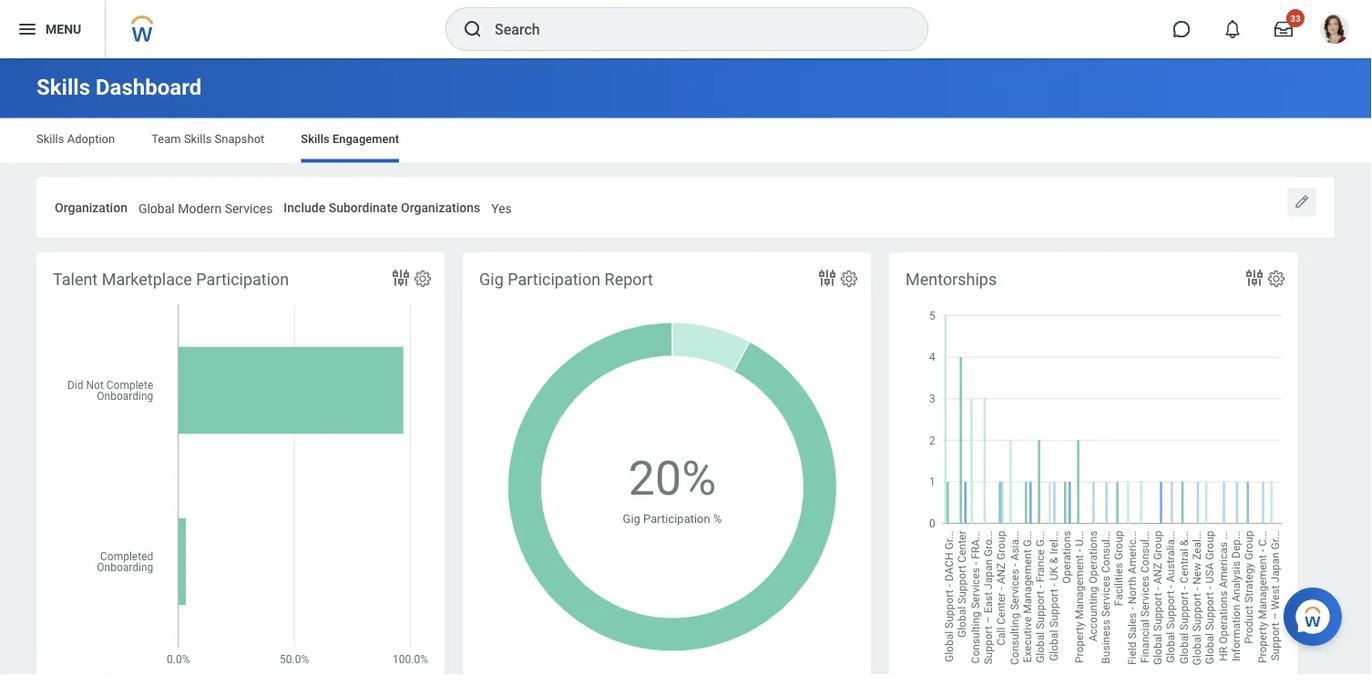 Task type: describe. For each thing, give the bounding box(es) containing it.
notifications large image
[[1224, 20, 1242, 38]]

marketplace
[[102, 270, 192, 289]]

configure and view chart data image for mentorships
[[1244, 267, 1266, 289]]

skills right the team
[[184, 132, 212, 146]]

20% main content
[[0, 58, 1371, 675]]

Global Modern Services text field
[[138, 190, 273, 222]]

configure gig participation report image
[[839, 269, 859, 289]]

configure and view chart data image for talent marketplace participation
[[390, 267, 412, 289]]

subordinate
[[329, 200, 398, 215]]

menu
[[46, 22, 81, 37]]

20%
[[628, 451, 716, 506]]

20% gig participation %
[[623, 451, 722, 526]]

participation for 20%
[[643, 512, 710, 526]]

Yes text field
[[491, 190, 512, 222]]

yes
[[491, 201, 512, 216]]

skills adoption
[[36, 132, 115, 146]]

include subordinate organizations
[[284, 200, 480, 215]]

justify image
[[16, 18, 38, 40]]

snapshot
[[215, 132, 265, 146]]

organizations
[[401, 200, 480, 215]]

configure and view chart data image
[[816, 267, 838, 289]]

skills for skills engagement
[[301, 132, 330, 146]]

inbox large image
[[1275, 20, 1293, 38]]

mentorships element
[[889, 253, 1298, 675]]

include subordinate organizations element
[[491, 189, 512, 223]]

edit image
[[1293, 193, 1311, 211]]



Task type: locate. For each thing, give the bounding box(es) containing it.
configure and view chart data image
[[390, 267, 412, 289], [1244, 267, 1266, 289]]

mentorships
[[906, 270, 997, 289]]

configure and view chart data image left configure mentorships icon
[[1244, 267, 1266, 289]]

participation
[[196, 270, 289, 289], [508, 270, 601, 289], [643, 512, 710, 526]]

configure and view chart data image inside the mentorships element
[[1244, 267, 1266, 289]]

skills left engagement
[[301, 132, 330, 146]]

skills up skills adoption
[[36, 74, 90, 100]]

services
[[225, 201, 273, 216]]

participation left report
[[508, 270, 601, 289]]

gig right configure talent marketplace participation icon
[[479, 270, 504, 289]]

skills left adoption
[[36, 132, 64, 146]]

tab list inside 20% main content
[[18, 119, 1353, 163]]

gig participation report
[[479, 270, 653, 289]]

1 horizontal spatial gig
[[623, 512, 640, 526]]

1 configure and view chart data image from the left
[[390, 267, 412, 289]]

0 horizontal spatial participation
[[196, 270, 289, 289]]

modern
[[178, 201, 222, 216]]

skills for skills dashboard
[[36, 74, 90, 100]]

participation for talent
[[196, 270, 289, 289]]

participation down 20% button
[[643, 512, 710, 526]]

configure mentorships image
[[1266, 269, 1286, 289]]

talent marketplace participation element
[[36, 253, 445, 675]]

configure talent marketplace participation image
[[413, 269, 433, 289]]

gig
[[479, 270, 504, 289], [623, 512, 640, 526]]

skills for skills adoption
[[36, 132, 64, 146]]

skills
[[36, 74, 90, 100], [36, 132, 64, 146], [184, 132, 212, 146], [301, 132, 330, 146]]

tab list
[[18, 119, 1353, 163]]

engagement
[[332, 132, 399, 146]]

33
[[1290, 13, 1301, 24]]

1 horizontal spatial configure and view chart data image
[[1244, 267, 1266, 289]]

skills dashboard
[[36, 74, 202, 100]]

search image
[[462, 18, 484, 40]]

dashboard
[[96, 74, 202, 100]]

33 button
[[1264, 9, 1305, 49]]

include
[[284, 200, 325, 215]]

20% button
[[628, 447, 719, 510]]

talent marketplace participation
[[53, 270, 289, 289]]

team
[[151, 132, 181, 146]]

organization
[[55, 200, 127, 215]]

gig inside 20% gig participation %
[[623, 512, 640, 526]]

%
[[713, 512, 722, 526]]

global modern services
[[138, 201, 273, 216]]

configure and view chart data image inside talent marketplace participation element
[[390, 267, 412, 289]]

0 vertical spatial gig
[[479, 270, 504, 289]]

talent
[[53, 270, 98, 289]]

2 horizontal spatial participation
[[643, 512, 710, 526]]

profile logan mcneil image
[[1320, 15, 1349, 47]]

2 configure and view chart data image from the left
[[1244, 267, 1266, 289]]

gig down 20%
[[623, 512, 640, 526]]

organization element
[[138, 189, 273, 223]]

menu button
[[0, 0, 105, 58]]

1 vertical spatial gig
[[623, 512, 640, 526]]

participation inside 20% gig participation %
[[643, 512, 710, 526]]

adoption
[[67, 132, 115, 146]]

global
[[138, 201, 175, 216]]

0 horizontal spatial configure and view chart data image
[[390, 267, 412, 289]]

report
[[605, 270, 653, 289]]

gig participation report element
[[463, 253, 871, 675]]

configure and view chart data image left configure talent marketplace participation icon
[[390, 267, 412, 289]]

skills engagement
[[301, 132, 399, 146]]

tab list containing skills adoption
[[18, 119, 1353, 163]]

participation down "services"
[[196, 270, 289, 289]]

menu banner
[[0, 0, 1371, 58]]

1 horizontal spatial participation
[[508, 270, 601, 289]]

team skills snapshot
[[151, 132, 265, 146]]

0 horizontal spatial gig
[[479, 270, 504, 289]]

Search Workday  search field
[[495, 9, 890, 49]]



Task type: vqa. For each thing, say whether or not it's contained in the screenshot.
MENU
yes



